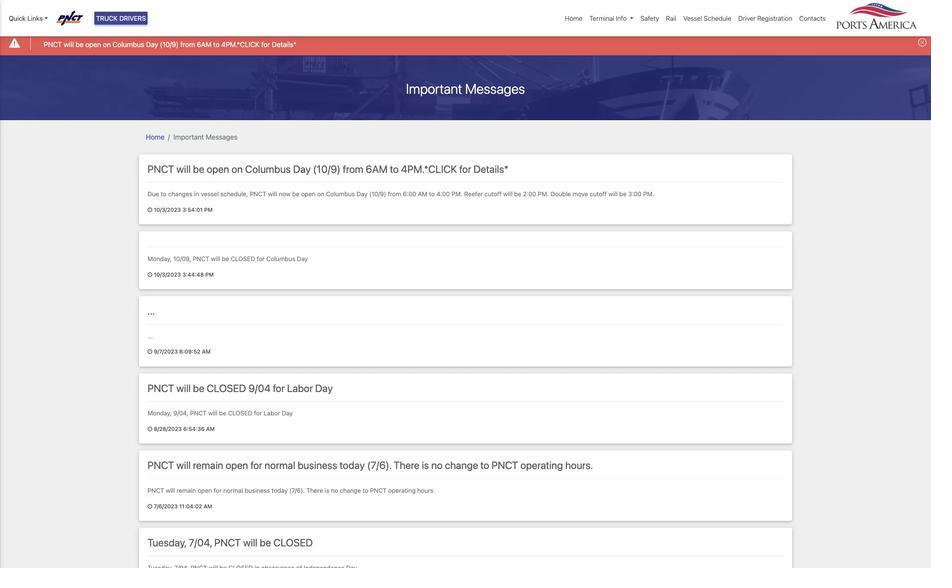 Task type: describe. For each thing, give the bounding box(es) containing it.
2 horizontal spatial from
[[388, 191, 401, 198]]

2 horizontal spatial (10/9)
[[369, 191, 386, 198]]

quick
[[9, 14, 26, 22]]

2 cutoff from the left
[[590, 191, 607, 198]]

monday, for monday, 9/04, pnct will be closed for labor day
[[148, 410, 172, 417]]

rail link
[[663, 10, 680, 27]]

truck drivers link
[[94, 12, 148, 25]]

normal for pnct will remain open for normal business today (7/6).  there is no change to pnct operating hours.
[[265, 460, 295, 472]]

move
[[573, 191, 588, 198]]

terminal info link
[[586, 10, 637, 27]]

today for pnct will remain open for normal business today (7/6).  there is no change to pnct operating hours
[[272, 487, 288, 495]]

7/04,
[[189, 537, 212, 549]]

9/7/2023
[[154, 349, 178, 355]]

drivers
[[119, 14, 146, 22]]

details* inside alert
[[272, 41, 297, 48]]

8:09:52
[[179, 349, 200, 355]]

7/6/2023 11:04:02 am
[[152, 504, 212, 510]]

pnct will be open on columbus day (10/9) from 6am to 4pm.*click for details* alert
[[0, 32, 931, 55]]

change for hours
[[340, 487, 361, 495]]

pnct will be closed 9/04 for labor day
[[148, 382, 333, 394]]

will inside alert
[[64, 41, 74, 48]]

9/7/2023 8:09:52 am
[[152, 349, 211, 355]]

2 clock o image from the top
[[148, 273, 152, 278]]

monday, 9/04, pnct will be closed for labor day
[[148, 410, 293, 417]]

registration
[[758, 14, 793, 22]]

pnct will remain open for normal business today (7/6).  there is no change to pnct operating hours.
[[148, 460, 593, 472]]

vessel schedule link
[[680, 10, 735, 27]]

monday, for monday, 10/09, pnct will be closed for columbus day
[[148, 255, 172, 263]]

1 vertical spatial 6am
[[366, 163, 388, 175]]

1 horizontal spatial important messages
[[406, 80, 525, 97]]

1 horizontal spatial (10/9)
[[313, 163, 341, 175]]

9/04,
[[173, 410, 188, 417]]

safety
[[641, 14, 659, 22]]

home inside home link
[[565, 14, 583, 22]]

6am inside alert
[[197, 41, 212, 48]]

am right the 6:00
[[418, 191, 427, 198]]

am for pnct will be closed 9/04 for labor day
[[206, 426, 215, 433]]

1 vertical spatial home link
[[146, 133, 165, 141]]

to inside alert
[[213, 41, 220, 48]]

clock o image for ...
[[148, 350, 152, 355]]

operating for hours
[[388, 487, 416, 495]]

2 horizontal spatial on
[[317, 191, 324, 198]]

1 vertical spatial messages
[[206, 133, 238, 141]]

business for pnct will remain open for normal business today (7/6).  there is no change to pnct operating hours.
[[298, 460, 337, 472]]

1 vertical spatial pnct will be open on columbus day (10/9) from 6am to 4pm.*click for details*
[[148, 163, 509, 175]]

4pm.*click inside pnct will be open on columbus day (10/9) from 6am to 4pm.*click for details* link
[[221, 41, 260, 48]]

vessel
[[201, 191, 219, 198]]

(10/9) inside alert
[[160, 41, 179, 48]]

1 pm. from the left
[[452, 191, 463, 198]]

0 horizontal spatial home
[[146, 133, 165, 141]]

pnct will be open on columbus day (10/9) from 6am to 4pm.*click for details* link
[[44, 39, 297, 50]]

links
[[27, 14, 43, 22]]

vessel
[[683, 14, 702, 22]]

change for hours.
[[445, 460, 478, 472]]

truck drivers
[[96, 14, 146, 22]]

from inside alert
[[180, 41, 195, 48]]

closed for 7/04,
[[273, 537, 313, 549]]

open inside alert
[[85, 41, 101, 48]]

quick links link
[[9, 13, 48, 23]]

operating for hours.
[[521, 460, 563, 472]]

due to changes in vessel schedule, pnct will now be open on columbus day (10/9) from 6:00 am to 4:00 pm.  reefer cutoff will be 2:00 pm.  double move cutoff will be 3:00 pm.
[[148, 191, 654, 198]]

terminal info
[[590, 14, 627, 22]]

closed for 9/04,
[[228, 410, 252, 417]]

11:04:02
[[179, 504, 202, 510]]

monday, 10/09, pnct will be closed for columbus day
[[148, 255, 308, 263]]

3:00
[[628, 191, 642, 198]]

no for hours.
[[431, 460, 443, 472]]

is for hours.
[[422, 460, 429, 472]]

6:00
[[403, 191, 416, 198]]

clock o image
[[148, 427, 152, 433]]

terminal
[[590, 14, 614, 22]]

schedule
[[704, 14, 732, 22]]

(7/6). for hours.
[[367, 460, 391, 472]]

quick links
[[9, 14, 43, 22]]

there for hours
[[306, 487, 323, 495]]

9/04
[[248, 382, 271, 394]]

2 ... from the top
[[148, 333, 153, 340]]

10/09,
[[173, 255, 191, 263]]

remain for pnct will remain open for normal business today (7/6).  there is no change to pnct operating hours.
[[193, 460, 223, 472]]

10/3/2023 for 3:44:48
[[154, 272, 181, 278]]

closed for 10/09,
[[231, 255, 255, 263]]



Task type: locate. For each thing, give the bounding box(es) containing it.
today
[[340, 460, 365, 472], [272, 487, 288, 495]]

1 10/3/2023 from the top
[[154, 207, 181, 213]]

0 vertical spatial no
[[431, 460, 443, 472]]

1 vertical spatial (7/6).
[[289, 487, 305, 495]]

1 vertical spatial details*
[[474, 163, 509, 175]]

1 horizontal spatial pm.
[[538, 191, 549, 198]]

contacts
[[799, 14, 826, 22]]

monday, left 10/09,
[[148, 255, 172, 263]]

1 horizontal spatial no
[[431, 460, 443, 472]]

0 vertical spatial there
[[394, 460, 420, 472]]

be
[[76, 41, 84, 48], [193, 163, 204, 175], [292, 191, 300, 198], [514, 191, 522, 198], [619, 191, 627, 198], [222, 255, 229, 263], [193, 382, 204, 394], [219, 410, 226, 417], [260, 537, 271, 549]]

3:54:01
[[182, 207, 203, 213]]

pm. right 3:00
[[643, 191, 654, 198]]

driver registration
[[738, 14, 793, 22]]

remain up 7/6/2023 11:04:02 am
[[177, 487, 196, 495]]

on up schedule,
[[232, 163, 243, 175]]

2 horizontal spatial pm.
[[643, 191, 654, 198]]

0 vertical spatial operating
[[521, 460, 563, 472]]

monday,
[[148, 255, 172, 263], [148, 410, 172, 417]]

monday, up 8/28/2023
[[148, 410, 172, 417]]

(7/6).
[[367, 460, 391, 472], [289, 487, 305, 495]]

1 cutoff from the left
[[485, 191, 502, 198]]

is for hours
[[325, 487, 329, 495]]

no
[[431, 460, 443, 472], [331, 487, 338, 495]]

important messages
[[406, 80, 525, 97], [173, 133, 238, 141]]

pnct inside pnct will be open on columbus day (10/9) from 6am to 4pm.*click for details* link
[[44, 41, 62, 48]]

0 vertical spatial important
[[406, 80, 462, 97]]

today for pnct will remain open for normal business today (7/6).  there is no change to pnct operating hours.
[[340, 460, 365, 472]]

1 clock o image from the top
[[148, 208, 152, 213]]

0 horizontal spatial details*
[[272, 41, 297, 48]]

0 vertical spatial 4pm.*click
[[221, 41, 260, 48]]

10/3/2023
[[154, 207, 181, 213], [154, 272, 181, 278]]

0 horizontal spatial cutoff
[[485, 191, 502, 198]]

tuesday, 7/04, pnct will be closed
[[148, 537, 313, 549]]

3 clock o image from the top
[[148, 350, 152, 355]]

2 vertical spatial (10/9)
[[369, 191, 386, 198]]

(10/9)
[[160, 41, 179, 48], [313, 163, 341, 175], [369, 191, 386, 198]]

pm for 10/3/2023 3:54:01 pm
[[204, 207, 213, 213]]

info
[[616, 14, 627, 22]]

close image
[[918, 38, 927, 47]]

pnct will be open on columbus day (10/9) from 6am to 4pm.*click for details*
[[44, 41, 297, 48], [148, 163, 509, 175]]

schedule,
[[220, 191, 248, 198]]

10/3/2023 down changes
[[154, 207, 181, 213]]

0 vertical spatial 10/3/2023
[[154, 207, 181, 213]]

7/6/2023
[[154, 504, 178, 510]]

1 vertical spatial change
[[340, 487, 361, 495]]

pm right 3:54:01
[[204, 207, 213, 213]]

0 horizontal spatial pm.
[[452, 191, 463, 198]]

2 monday, from the top
[[148, 410, 172, 417]]

operating left hours
[[388, 487, 416, 495]]

1 horizontal spatial home link
[[562, 10, 586, 27]]

0 horizontal spatial (10/9)
[[160, 41, 179, 48]]

0 horizontal spatial today
[[272, 487, 288, 495]]

1 horizontal spatial business
[[298, 460, 337, 472]]

columbus inside alert
[[113, 41, 144, 48]]

tuesday,
[[148, 537, 186, 549]]

open
[[85, 41, 101, 48], [207, 163, 229, 175], [301, 191, 316, 198], [226, 460, 248, 472], [198, 487, 212, 495]]

for
[[261, 41, 270, 48], [459, 163, 471, 175], [257, 255, 265, 263], [273, 382, 285, 394], [254, 410, 262, 417], [250, 460, 262, 472], [214, 487, 222, 495]]

details*
[[272, 41, 297, 48], [474, 163, 509, 175]]

0 vertical spatial today
[[340, 460, 365, 472]]

0 vertical spatial normal
[[265, 460, 295, 472]]

0 vertical spatial business
[[298, 460, 337, 472]]

1 horizontal spatial (7/6).
[[367, 460, 391, 472]]

driver
[[738, 14, 756, 22]]

1 horizontal spatial 4pm.*click
[[401, 163, 457, 175]]

0 horizontal spatial no
[[331, 487, 338, 495]]

0 vertical spatial details*
[[272, 41, 297, 48]]

pnct
[[44, 41, 62, 48], [148, 163, 174, 175], [250, 191, 266, 198], [193, 255, 209, 263], [148, 382, 174, 394], [190, 410, 207, 417], [148, 460, 174, 472], [492, 460, 518, 472], [148, 487, 164, 495], [370, 487, 387, 495], [214, 537, 241, 549]]

there
[[394, 460, 420, 472], [306, 487, 323, 495]]

pm. right 2:00
[[538, 191, 549, 198]]

2 vertical spatial from
[[388, 191, 401, 198]]

6:54:36
[[183, 426, 205, 433]]

0 vertical spatial ...
[[148, 305, 155, 317]]

change
[[445, 460, 478, 472], [340, 487, 361, 495]]

0 vertical spatial (7/6).
[[367, 460, 391, 472]]

6am
[[197, 41, 212, 48], [366, 163, 388, 175]]

due
[[148, 191, 159, 198]]

0 horizontal spatial messages
[[206, 133, 238, 141]]

0 vertical spatial is
[[422, 460, 429, 472]]

0 horizontal spatial business
[[245, 487, 270, 495]]

1 vertical spatial pm
[[205, 272, 214, 278]]

2 vertical spatial on
[[317, 191, 324, 198]]

important
[[406, 80, 462, 97], [173, 133, 204, 141]]

remain for pnct will remain open for normal business today (7/6).  there is no change to pnct operating hours
[[177, 487, 196, 495]]

0 horizontal spatial 4pm.*click
[[221, 41, 260, 48]]

1 vertical spatial 4pm.*click
[[401, 163, 457, 175]]

1 monday, from the top
[[148, 255, 172, 263]]

columbus
[[113, 41, 144, 48], [245, 163, 291, 175], [326, 191, 355, 198], [266, 255, 295, 263]]

1 horizontal spatial important
[[406, 80, 462, 97]]

1 vertical spatial from
[[343, 163, 363, 175]]

1 ... from the top
[[148, 305, 155, 317]]

2:00
[[523, 191, 536, 198]]

hours.
[[565, 460, 593, 472]]

labor
[[287, 382, 313, 394], [264, 410, 280, 417]]

clock o image
[[148, 208, 152, 213], [148, 273, 152, 278], [148, 350, 152, 355], [148, 504, 152, 510]]

cutoff right reefer on the top of the page
[[485, 191, 502, 198]]

normal
[[265, 460, 295, 472], [223, 487, 243, 495]]

2 pm. from the left
[[538, 191, 549, 198]]

be inside alert
[[76, 41, 84, 48]]

am for ...
[[202, 349, 211, 355]]

driver registration link
[[735, 10, 796, 27]]

0 vertical spatial messages
[[465, 80, 525, 97]]

clock o image left 9/7/2023
[[148, 350, 152, 355]]

1 horizontal spatial cutoff
[[590, 191, 607, 198]]

closed
[[231, 255, 255, 263], [207, 382, 246, 394], [228, 410, 252, 417], [273, 537, 313, 549]]

clock o image for pnct will be open on columbus day (10/9) from 6am to 4pm.*click for details*
[[148, 208, 152, 213]]

0 horizontal spatial (7/6).
[[289, 487, 305, 495]]

am right "8:09:52"
[[202, 349, 211, 355]]

10/3/2023 3:44:48 pm
[[152, 272, 214, 278]]

hours
[[417, 487, 434, 495]]

in
[[194, 191, 199, 198]]

rail
[[666, 14, 677, 22]]

0 horizontal spatial on
[[103, 41, 111, 48]]

1 horizontal spatial normal
[[265, 460, 295, 472]]

safety link
[[637, 10, 663, 27]]

1 vertical spatial normal
[[223, 487, 243, 495]]

messages
[[465, 80, 525, 97], [206, 133, 238, 141]]

1 vertical spatial on
[[232, 163, 243, 175]]

8/28/2023 6:54:36 am
[[152, 426, 215, 433]]

home link
[[562, 10, 586, 27], [146, 133, 165, 141]]

1 horizontal spatial home
[[565, 14, 583, 22]]

4pm.*click
[[221, 41, 260, 48], [401, 163, 457, 175]]

1 vertical spatial home
[[146, 133, 165, 141]]

remain
[[193, 460, 223, 472], [177, 487, 196, 495]]

0 vertical spatial monday,
[[148, 255, 172, 263]]

operating left hours.
[[521, 460, 563, 472]]

1 horizontal spatial there
[[394, 460, 420, 472]]

double
[[551, 191, 571, 198]]

0 vertical spatial change
[[445, 460, 478, 472]]

remain down 6:54:36
[[193, 460, 223, 472]]

for inside alert
[[261, 41, 270, 48]]

8/28/2023
[[154, 426, 182, 433]]

pnct will be open on columbus day (10/9) from 6am to 4pm.*click for details* inside alert
[[44, 41, 297, 48]]

0 horizontal spatial is
[[325, 487, 329, 495]]

day inside alert
[[146, 41, 158, 48]]

1 horizontal spatial details*
[[474, 163, 509, 175]]

1 vertical spatial labor
[[264, 410, 280, 417]]

1 vertical spatial important
[[173, 133, 204, 141]]

1 vertical spatial monday,
[[148, 410, 172, 417]]

vessel schedule
[[683, 14, 732, 22]]

clock o image left the 3:44:48
[[148, 273, 152, 278]]

1 vertical spatial ...
[[148, 333, 153, 340]]

0 horizontal spatial important
[[173, 133, 204, 141]]

0 vertical spatial important messages
[[406, 80, 525, 97]]

am
[[418, 191, 427, 198], [202, 349, 211, 355], [206, 426, 215, 433], [204, 504, 212, 510]]

am for pnct will remain open for normal business today (7/6).  there is no change to pnct operating hours.
[[204, 504, 212, 510]]

pm.
[[452, 191, 463, 198], [538, 191, 549, 198], [643, 191, 654, 198]]

1 vertical spatial business
[[245, 487, 270, 495]]

1 vertical spatial today
[[272, 487, 288, 495]]

business
[[298, 460, 337, 472], [245, 487, 270, 495]]

1 horizontal spatial operating
[[521, 460, 563, 472]]

0 vertical spatial home
[[565, 14, 583, 22]]

home
[[565, 14, 583, 22], [146, 133, 165, 141]]

1 vertical spatial (10/9)
[[313, 163, 341, 175]]

10/3/2023 3:54:01 pm
[[152, 207, 213, 213]]

business for pnct will remain open for normal business today (7/6).  there is no change to pnct operating hours
[[245, 487, 270, 495]]

10/3/2023 down 10/09,
[[154, 272, 181, 278]]

10/3/2023 for 3:54:01
[[154, 207, 181, 213]]

pm for 10/3/2023 3:44:48 pm
[[205, 272, 214, 278]]

3:44:48
[[182, 272, 204, 278]]

on inside alert
[[103, 41, 111, 48]]

on
[[103, 41, 111, 48], [232, 163, 243, 175], [317, 191, 324, 198]]

no for hours
[[331, 487, 338, 495]]

0 horizontal spatial important messages
[[173, 133, 238, 141]]

1 vertical spatial important messages
[[173, 133, 238, 141]]

labor down 9/04
[[264, 410, 280, 417]]

0 horizontal spatial 6am
[[197, 41, 212, 48]]

2 10/3/2023 from the top
[[154, 272, 181, 278]]

1 vertical spatial operating
[[388, 487, 416, 495]]

0 horizontal spatial home link
[[146, 133, 165, 141]]

operating
[[521, 460, 563, 472], [388, 487, 416, 495]]

cutoff
[[485, 191, 502, 198], [590, 191, 607, 198]]

3 pm. from the left
[[643, 191, 654, 198]]

contacts link
[[796, 10, 829, 27]]

0 vertical spatial labor
[[287, 382, 313, 394]]

0 vertical spatial pm
[[204, 207, 213, 213]]

now
[[279, 191, 291, 198]]

0 horizontal spatial normal
[[223, 487, 243, 495]]

truck
[[96, 14, 118, 22]]

1 horizontal spatial from
[[343, 163, 363, 175]]

1 horizontal spatial is
[[422, 460, 429, 472]]

1 horizontal spatial messages
[[465, 80, 525, 97]]

will
[[64, 41, 74, 48], [176, 163, 191, 175], [268, 191, 277, 198], [503, 191, 513, 198], [609, 191, 618, 198], [211, 255, 220, 263], [176, 382, 191, 394], [208, 410, 217, 417], [176, 460, 191, 472], [166, 487, 175, 495], [243, 537, 257, 549]]

4 clock o image from the top
[[148, 504, 152, 510]]

pm right the 3:44:48
[[205, 272, 214, 278]]

on down truck
[[103, 41, 111, 48]]

day
[[146, 41, 158, 48], [293, 163, 311, 175], [357, 191, 368, 198], [297, 255, 308, 263], [315, 382, 333, 394], [282, 410, 293, 417]]

0 horizontal spatial change
[[340, 487, 361, 495]]

am right the 11:04:02
[[204, 504, 212, 510]]

4:00
[[437, 191, 450, 198]]

1 vertical spatial is
[[325, 487, 329, 495]]

pm
[[204, 207, 213, 213], [205, 272, 214, 278]]

0 vertical spatial on
[[103, 41, 111, 48]]

there for hours.
[[394, 460, 420, 472]]

is
[[422, 460, 429, 472], [325, 487, 329, 495]]

clock o image for pnct will remain open for normal business today (7/6).  there is no change to pnct operating hours.
[[148, 504, 152, 510]]

clock o image down due in the left top of the page
[[148, 208, 152, 213]]

0 horizontal spatial from
[[180, 41, 195, 48]]

0 vertical spatial pnct will be open on columbus day (10/9) from 6am to 4pm.*click for details*
[[44, 41, 297, 48]]

pnct will remain open for normal business today (7/6).  there is no change to pnct operating hours
[[148, 487, 434, 495]]

labor right 9/04
[[287, 382, 313, 394]]

from
[[180, 41, 195, 48], [343, 163, 363, 175], [388, 191, 401, 198]]

1 horizontal spatial 6am
[[366, 163, 388, 175]]

0 vertical spatial home link
[[562, 10, 586, 27]]

0 horizontal spatial labor
[[264, 410, 280, 417]]

on right "now"
[[317, 191, 324, 198]]

1 vertical spatial remain
[[177, 487, 196, 495]]

(7/6). for hours
[[289, 487, 305, 495]]

normal for pnct will remain open for normal business today (7/6).  there is no change to pnct operating hours
[[223, 487, 243, 495]]

reefer
[[464, 191, 483, 198]]

am right 6:54:36
[[206, 426, 215, 433]]

1 horizontal spatial on
[[232, 163, 243, 175]]

clock o image left the 7/6/2023
[[148, 504, 152, 510]]

0 horizontal spatial there
[[306, 487, 323, 495]]

0 vertical spatial (10/9)
[[160, 41, 179, 48]]

1 vertical spatial 10/3/2023
[[154, 272, 181, 278]]

1 vertical spatial there
[[306, 487, 323, 495]]

changes
[[168, 191, 192, 198]]

cutoff right move
[[590, 191, 607, 198]]

pm. right 4:00
[[452, 191, 463, 198]]

1 horizontal spatial labor
[[287, 382, 313, 394]]



Task type: vqa. For each thing, say whether or not it's contained in the screenshot.


